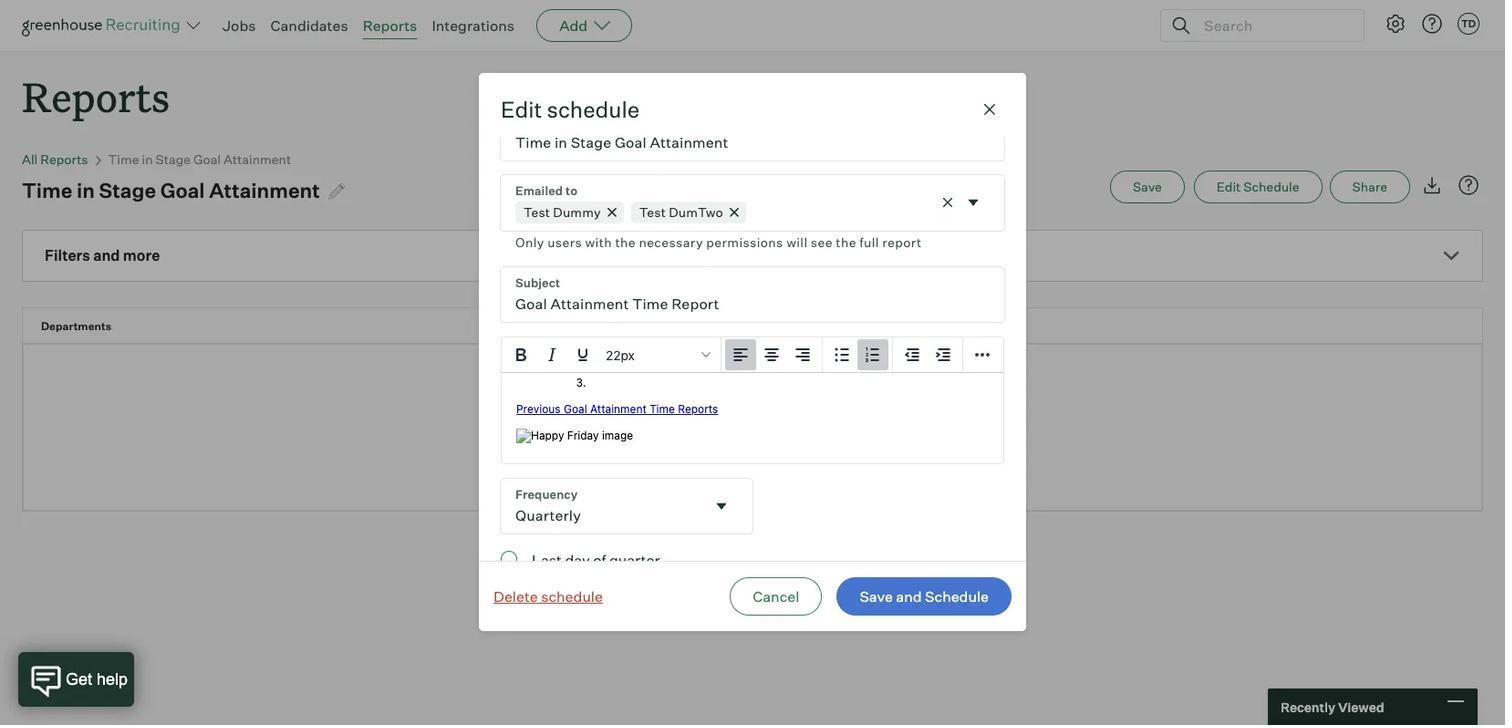 Task type: describe. For each thing, give the bounding box(es) containing it.
edit schedule
[[1217, 179, 1300, 195]]

dumtwo
[[669, 204, 723, 219]]

close modal icon image
[[979, 98, 1001, 120]]

will
[[787, 234, 808, 250]]

permissions
[[707, 234, 784, 250]]

3 toolbar from the left
[[893, 338, 964, 374]]

test for test dumtwo
[[639, 204, 666, 219]]

2 vertical spatial reports
[[40, 152, 88, 167]]

1 horizontal spatial in
[[142, 152, 153, 167]]

test dumtwo
[[639, 204, 723, 219]]

delete
[[494, 587, 538, 605]]

0 vertical spatial time
[[108, 152, 139, 167]]

necessary
[[639, 234, 703, 250]]

reports link
[[363, 16, 417, 35]]

edit schedule button
[[1194, 171, 1323, 204]]

none field toggle flyout
[[501, 479, 753, 534]]

and for save
[[896, 587, 922, 605]]

clear selection image
[[939, 193, 957, 212]]

22px toolbar
[[502, 338, 722, 374]]

quarter
[[609, 551, 660, 570]]

schedule inside button
[[1244, 179, 1300, 195]]

candidates link
[[271, 16, 348, 35]]

time in stage goal attainment link
[[108, 152, 291, 167]]

greenhouse recruiting image
[[22, 15, 186, 36]]

configure image
[[1385, 13, 1407, 35]]

of
[[593, 551, 606, 570]]

last day of quarter
[[532, 551, 660, 570]]

faq image
[[1458, 174, 1480, 196]]

and for filters
[[93, 247, 120, 265]]

save and schedule this report to revisit it! element
[[1110, 171, 1194, 204]]

integrations
[[432, 16, 515, 35]]

share button
[[1330, 171, 1411, 204]]

save button
[[1110, 171, 1185, 204]]

2 toolbar from the left
[[823, 338, 893, 374]]

download image
[[1422, 174, 1443, 196]]

viewed
[[1338, 699, 1385, 715]]

1 vertical spatial attainment
[[209, 178, 320, 203]]

recently
[[1281, 699, 1336, 715]]

1 vertical spatial goal
[[160, 178, 205, 203]]

departments grid
[[23, 309, 1483, 344]]

td button
[[1454, 9, 1484, 38]]

22px group
[[502, 338, 1004, 374]]

filters and more
[[45, 247, 160, 265]]

td
[[1462, 17, 1476, 30]]

share
[[1353, 179, 1388, 195]]

schedule for delete schedule
[[541, 587, 603, 605]]

cancel button
[[730, 577, 822, 615]]

full
[[860, 234, 879, 250]]

Search text field
[[1200, 12, 1348, 39]]

all reports link
[[22, 152, 88, 167]]

0 vertical spatial reports
[[363, 16, 417, 35]]

add button
[[537, 9, 632, 42]]

0 vertical spatial goal
[[194, 152, 221, 167]]

1 vertical spatial stage
[[99, 178, 156, 203]]

0 vertical spatial time in stage goal attainment
[[108, 152, 291, 167]]

toggle flyout image
[[964, 193, 983, 212]]

all reports
[[22, 152, 88, 167]]

0 horizontal spatial time
[[22, 178, 72, 203]]

0 horizontal spatial in
[[77, 178, 95, 203]]

1 the from the left
[[615, 234, 636, 250]]



Task type: vqa. For each thing, say whether or not it's contained in the screenshot.
The Company
no



Task type: locate. For each thing, give the bounding box(es) containing it.
0 horizontal spatial the
[[615, 234, 636, 250]]

the
[[615, 234, 636, 250], [836, 234, 857, 250]]

0 horizontal spatial test
[[524, 204, 550, 219]]

1 horizontal spatial time
[[108, 152, 139, 167]]

0 horizontal spatial save
[[860, 587, 893, 605]]

delete schedule button
[[490, 576, 607, 616]]

None text field
[[501, 268, 1005, 322], [501, 479, 705, 534], [501, 268, 1005, 322], [501, 479, 705, 534]]

0 vertical spatial save
[[1133, 179, 1162, 195]]

schedule down add popup button
[[547, 95, 640, 123]]

2 test from the left
[[639, 204, 666, 219]]

edit inside button
[[1217, 179, 1241, 195]]

None field
[[501, 175, 1005, 253], [501, 479, 753, 534], [501, 175, 1005, 253]]

delete schedule
[[494, 587, 603, 605]]

1 vertical spatial schedule
[[541, 587, 603, 605]]

0 horizontal spatial and
[[93, 247, 120, 265]]

cancel
[[753, 587, 800, 605]]

recently viewed
[[1281, 699, 1385, 715]]

1 horizontal spatial save
[[1133, 179, 1162, 195]]

1 vertical spatial reports
[[22, 69, 170, 123]]

only users with the necessary permissions will see the full report
[[516, 234, 922, 250]]

save inside 'button'
[[860, 587, 893, 605]]

schedule inside 'button'
[[925, 587, 989, 605]]

no data found
[[705, 418, 801, 436]]

schedule down day
[[541, 587, 603, 605]]

edit for edit schedule
[[1217, 179, 1241, 195]]

td button
[[1458, 13, 1480, 35]]

report
[[883, 234, 922, 250]]

and
[[93, 247, 120, 265], [896, 587, 922, 605]]

1 horizontal spatial and
[[896, 587, 922, 605]]

1 horizontal spatial edit
[[1217, 179, 1241, 195]]

jobs link
[[223, 16, 256, 35]]

22px button
[[599, 340, 717, 371]]

0 vertical spatial schedule
[[1244, 179, 1300, 195]]

stage
[[156, 152, 191, 167], [99, 178, 156, 203]]

test up necessary
[[639, 204, 666, 219]]

1 vertical spatial time
[[22, 178, 72, 203]]

goal
[[194, 152, 221, 167], [160, 178, 205, 203]]

test for test dummy
[[524, 204, 550, 219]]

test
[[524, 204, 550, 219], [639, 204, 666, 219]]

found
[[761, 418, 801, 436]]

the right with
[[615, 234, 636, 250]]

1 horizontal spatial test
[[639, 204, 666, 219]]

all
[[22, 152, 38, 167]]

candidates
[[271, 16, 348, 35]]

see
[[811, 234, 833, 250]]

0 vertical spatial stage
[[156, 152, 191, 167]]

time down all reports link
[[22, 178, 72, 203]]

save for save
[[1133, 179, 1162, 195]]

1 horizontal spatial the
[[836, 234, 857, 250]]

1 vertical spatial schedule
[[925, 587, 989, 605]]

schedule inside button
[[541, 587, 603, 605]]

users
[[548, 234, 582, 250]]

schedule
[[547, 95, 640, 123], [541, 587, 603, 605]]

1 vertical spatial edit
[[1217, 179, 1241, 195]]

edit schedule
[[501, 95, 640, 123]]

and inside 'button'
[[896, 587, 922, 605]]

with
[[585, 234, 612, 250]]

time
[[108, 152, 139, 167], [22, 178, 72, 203]]

1 toolbar from the left
[[722, 338, 823, 374]]

reports
[[363, 16, 417, 35], [22, 69, 170, 123], [40, 152, 88, 167]]

0 vertical spatial edit
[[501, 95, 542, 123]]

time right all reports link
[[108, 152, 139, 167]]

0 vertical spatial attainment
[[224, 152, 291, 167]]

0 horizontal spatial schedule
[[925, 587, 989, 605]]

1 vertical spatial save
[[860, 587, 893, 605]]

no
[[705, 418, 724, 436]]

edit for edit schedule
[[501, 95, 542, 123]]

jobs
[[223, 16, 256, 35]]

toolbar
[[722, 338, 823, 374], [823, 338, 893, 374], [893, 338, 964, 374]]

reports right "all"
[[40, 152, 88, 167]]

in
[[142, 152, 153, 167], [77, 178, 95, 203]]

1 vertical spatial and
[[896, 587, 922, 605]]

1 vertical spatial in
[[77, 178, 95, 203]]

filters
[[45, 247, 90, 265]]

attainment
[[224, 152, 291, 167], [209, 178, 320, 203]]

0 vertical spatial in
[[142, 152, 153, 167]]

reports right 'candidates'
[[363, 16, 417, 35]]

save and schedule
[[860, 587, 989, 605]]

1 horizontal spatial schedule
[[1244, 179, 1300, 195]]

the left full
[[836, 234, 857, 250]]

0 vertical spatial schedule
[[547, 95, 640, 123]]

test up only
[[524, 204, 550, 219]]

data
[[728, 418, 758, 436]]

toggle flyout image
[[713, 498, 731, 516]]

schedule
[[1244, 179, 1300, 195], [925, 587, 989, 605]]

day
[[565, 551, 590, 570]]

reports down greenhouse recruiting "image"
[[22, 69, 170, 123]]

add
[[559, 16, 588, 35]]

0 vertical spatial and
[[93, 247, 120, 265]]

22px
[[606, 348, 635, 363]]

only
[[516, 234, 544, 250]]

last
[[532, 551, 562, 570]]

1 test from the left
[[524, 204, 550, 219]]

save and schedule button
[[837, 577, 1012, 615]]

0 horizontal spatial edit
[[501, 95, 542, 123]]

time in stage goal attainment
[[108, 152, 291, 167], [22, 178, 320, 203]]

1 vertical spatial time in stage goal attainment
[[22, 178, 320, 203]]

2 the from the left
[[836, 234, 857, 250]]

schedule for edit schedule
[[547, 95, 640, 123]]

more
[[123, 247, 160, 265]]

edit
[[501, 95, 542, 123], [1217, 179, 1241, 195]]

departments
[[41, 320, 111, 333]]

save for save and schedule
[[860, 587, 893, 605]]

save inside button
[[1133, 179, 1162, 195]]

integrations link
[[432, 16, 515, 35]]

dummy
[[553, 204, 601, 219]]

save
[[1133, 179, 1162, 195], [860, 587, 893, 605]]

test dummy
[[524, 204, 601, 219]]



